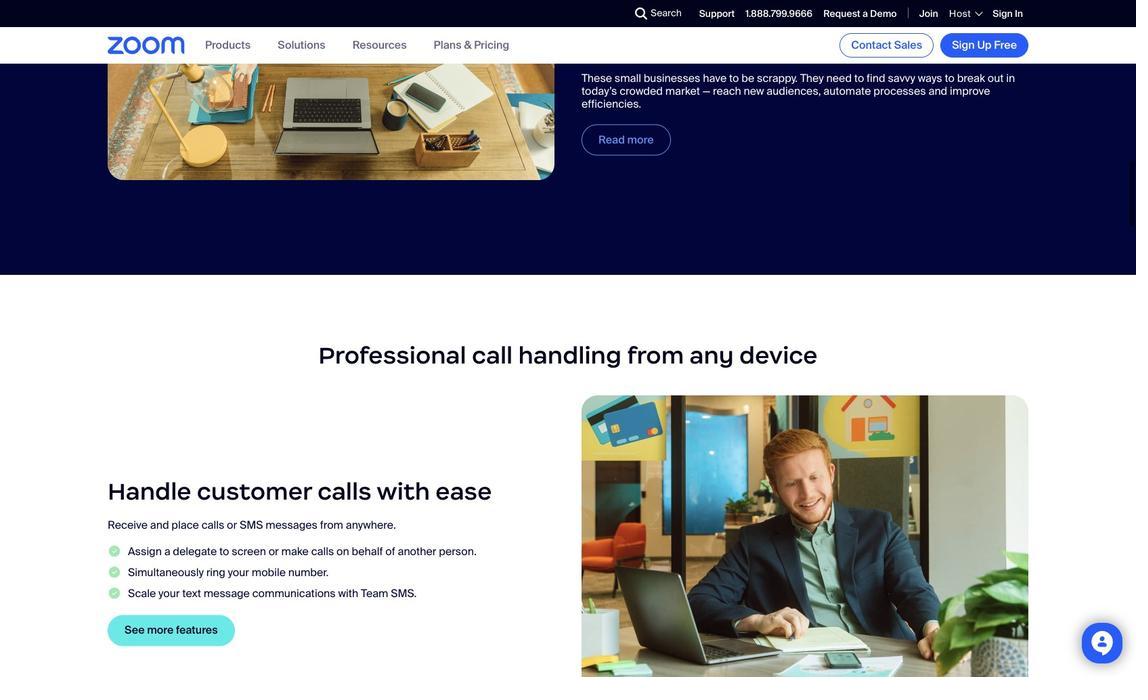 Task type: describe. For each thing, give the bounding box(es) containing it.
messages
[[266, 518, 318, 532]]

half
[[861, 44, 879, 59]]

employ
[[789, 44, 826, 59]]

—
[[703, 84, 711, 98]]

to up the simultaneously ring your mobile number. at left
[[219, 545, 229, 559]]

and inside these small businesses have to be scrappy. they need to find savvy ways to break out in today's crowded market — reach new audiences, automate processes and improve efficiencies.
[[929, 84, 948, 98]]

resources
[[353, 38, 407, 52]]

nearly
[[828, 44, 858, 59]]

message
[[204, 587, 250, 601]]

behalf
[[352, 545, 383, 559]]

they
[[800, 71, 824, 85]]

improve
[[950, 84, 990, 98]]

handle customer calls with ease image
[[582, 395, 1029, 677]]

processes
[[874, 84, 926, 98]]

scale
[[128, 587, 156, 601]]

alone
[[831, 18, 858, 33]]

are
[[613, 18, 629, 33]]

or inside there are 33.2 million small businesses in the u.s. alone in 2022, according to u.s. small business administration. organizations with a few hundred employees or less make up 99.9% of businesses across the u.s., and employ nearly half of the country.
[[932, 31, 942, 46]]

0 vertical spatial from
[[627, 340, 684, 370]]

plans & pricing link
[[434, 38, 509, 52]]

country.
[[912, 44, 951, 59]]

1 horizontal spatial of
[[617, 44, 627, 59]]

sign in
[[993, 7, 1023, 20]]

break
[[957, 71, 985, 85]]

join
[[919, 7, 938, 20]]

contact sales
[[851, 38, 922, 52]]

handle
[[108, 477, 191, 507]]

request a demo
[[824, 7, 897, 20]]

products button
[[205, 38, 251, 52]]

savvy
[[888, 71, 916, 85]]

number.
[[288, 566, 329, 580]]

audiences,
[[767, 84, 821, 98]]

free
[[994, 38, 1017, 52]]

a for request a demo
[[863, 7, 868, 20]]

sign up free link
[[941, 33, 1029, 58]]

there
[[582, 18, 610, 33]]

more for see
[[147, 624, 174, 638]]

ways
[[918, 71, 942, 85]]

business
[[582, 31, 627, 46]]

efficiencies.
[[582, 97, 641, 111]]

0 vertical spatial your
[[228, 566, 249, 580]]

screen
[[232, 545, 266, 559]]

million
[[656, 18, 688, 33]]

search image
[[635, 7, 647, 20]]

businesses inside these small businesses have to be scrappy. they need to find savvy ways to break out in today's crowded market — reach new audiences, automate processes and improve efficiencies.
[[644, 71, 701, 85]]

host
[[949, 7, 971, 20]]

0 horizontal spatial with
[[338, 587, 358, 601]]

u.s.,
[[743, 44, 765, 59]]

any
[[690, 340, 734, 370]]

text
[[182, 587, 201, 601]]

1 horizontal spatial the
[[790, 18, 806, 33]]

employees
[[875, 31, 929, 46]]

1 vertical spatial businesses
[[629, 44, 686, 59]]

2 vertical spatial and
[[150, 518, 169, 532]]

sales
[[894, 38, 922, 52]]

2 u.s. from the left
[[969, 18, 988, 33]]

0 horizontal spatial or
[[227, 518, 237, 532]]

plans
[[434, 38, 462, 52]]

1.888.799.9666 link
[[746, 7, 813, 20]]

1 u.s. from the left
[[809, 18, 828, 33]]

assign
[[128, 545, 162, 559]]

another
[[398, 545, 436, 559]]

find
[[867, 71, 886, 85]]

join link
[[919, 7, 938, 20]]

support link
[[699, 7, 735, 20]]

delegate
[[173, 545, 217, 559]]

these
[[582, 71, 612, 85]]

tech tips for small businesses image
[[108, 0, 555, 180]]

host button
[[949, 7, 982, 20]]

handle customer calls with ease
[[108, 477, 492, 507]]

contact
[[851, 38, 892, 52]]

plans & pricing
[[434, 38, 509, 52]]

on
[[337, 545, 349, 559]]

ease
[[436, 477, 492, 507]]

simultaneously
[[128, 566, 204, 580]]

1 vertical spatial with
[[377, 477, 430, 507]]

products
[[205, 38, 251, 52]]

mobile
[[252, 566, 286, 580]]

out
[[988, 71, 1004, 85]]

anywhere.
[[346, 518, 396, 532]]

to right ways
[[945, 71, 955, 85]]

1 vertical spatial make
[[281, 545, 309, 559]]

have
[[703, 71, 727, 85]]

1 vertical spatial calls
[[202, 518, 224, 532]]

2022,
[[872, 18, 901, 33]]

and inside there are 33.2 million small businesses in the u.s. alone in 2022, according to u.s. small business administration. organizations with a few hundred employees or less make up 99.9% of businesses across the u.s., and employ nearly half of the country.
[[768, 44, 787, 59]]

up
[[997, 31, 1010, 46]]

0 vertical spatial calls
[[318, 477, 372, 507]]

up
[[977, 38, 992, 52]]

handling
[[518, 340, 622, 370]]

professional call handling from any device
[[318, 340, 818, 370]]

33.2
[[631, 18, 653, 33]]

receive
[[108, 518, 148, 532]]

these small businesses have to be scrappy. they need to find savvy ways to break out in today's crowded market — reach new audiences, automate processes and improve efficiencies.
[[582, 71, 1015, 111]]

0 horizontal spatial from
[[320, 518, 343, 532]]

a for assign a delegate to screen or make calls on behalf of another person.
[[164, 545, 170, 559]]



Task type: locate. For each thing, give the bounding box(es) containing it.
in up contact
[[861, 18, 870, 33]]

communications
[[252, 587, 336, 601]]

0 horizontal spatial the
[[725, 44, 741, 59]]

1 horizontal spatial small
[[691, 18, 717, 33]]

features
[[176, 624, 218, 638]]

administration.
[[630, 31, 705, 46]]

and left "place"
[[150, 518, 169, 532]]

1 vertical spatial small
[[615, 71, 641, 85]]

None search field
[[586, 3, 639, 24]]

calls
[[318, 477, 372, 507], [202, 518, 224, 532], [311, 545, 334, 559]]

1 horizontal spatial sign
[[993, 7, 1013, 20]]

crowded
[[620, 84, 663, 98]]

with left team
[[338, 587, 358, 601]]

your right ring
[[228, 566, 249, 580]]

2 vertical spatial or
[[269, 545, 279, 559]]

2 horizontal spatial with
[[779, 31, 799, 46]]

sign for sign up free
[[952, 38, 975, 52]]

2 horizontal spatial or
[[932, 31, 942, 46]]

1 vertical spatial and
[[929, 84, 948, 98]]

in left few
[[779, 18, 788, 33]]

u.s. left alone
[[809, 18, 828, 33]]

place
[[172, 518, 199, 532]]

1 horizontal spatial in
[[861, 18, 870, 33]]

and right u.s.,
[[768, 44, 787, 59]]

reach
[[713, 84, 741, 98]]

read
[[599, 132, 625, 146]]

0 vertical spatial a
[[863, 7, 868, 20]]

demo
[[870, 7, 897, 20]]

small
[[991, 18, 1018, 33]]

hundred
[[830, 31, 872, 46]]

0 horizontal spatial in
[[779, 18, 788, 33]]

&
[[464, 38, 472, 52]]

in
[[779, 18, 788, 33], [861, 18, 870, 33], [1006, 71, 1015, 85]]

businesses up u.s.,
[[720, 18, 776, 33]]

search image
[[635, 7, 647, 20]]

1 vertical spatial a
[[802, 31, 808, 46]]

sign in link
[[993, 7, 1023, 20]]

request a demo link
[[824, 7, 897, 20]]

0 vertical spatial and
[[768, 44, 787, 59]]

scale your text message communications with team sms.
[[128, 587, 417, 601]]

sign left "in"
[[993, 7, 1013, 20]]

0 horizontal spatial your
[[159, 587, 180, 601]]

0 horizontal spatial sign
[[952, 38, 975, 52]]

team
[[361, 587, 388, 601]]

small
[[691, 18, 717, 33], [615, 71, 641, 85]]

of
[[617, 44, 627, 59], [881, 44, 891, 59], [385, 545, 395, 559]]

to inside there are 33.2 million small businesses in the u.s. alone in 2022, according to u.s. small business administration. organizations with a few hundred employees or less make up 99.9% of businesses across the u.s., and employ nearly half of the country.
[[956, 18, 966, 33]]

and
[[768, 44, 787, 59], [929, 84, 948, 98], [150, 518, 169, 532]]

to
[[956, 18, 966, 33], [729, 71, 739, 85], [854, 71, 864, 85], [945, 71, 955, 85], [219, 545, 229, 559]]

0 vertical spatial businesses
[[720, 18, 776, 33]]

of right 99.9%
[[617, 44, 627, 59]]

1 vertical spatial your
[[159, 587, 180, 601]]

1.888.799.9666
[[746, 7, 813, 20]]

more for read
[[627, 132, 654, 146]]

in
[[1015, 7, 1023, 20]]

a left demo
[[863, 7, 868, 20]]

zoom logo image
[[108, 37, 185, 54]]

0 horizontal spatial a
[[164, 545, 170, 559]]

small inside these small businesses have to be scrappy. they need to find savvy ways to break out in today's crowded market — reach new audiences, automate processes and improve efficiencies.
[[615, 71, 641, 85]]

new
[[744, 84, 764, 98]]

u.s. up up
[[969, 18, 988, 33]]

1 horizontal spatial from
[[627, 340, 684, 370]]

1 horizontal spatial a
[[802, 31, 808, 46]]

1 vertical spatial sign
[[952, 38, 975, 52]]

be
[[742, 71, 755, 85]]

from up on
[[320, 518, 343, 532]]

today's
[[582, 84, 617, 98]]

1 horizontal spatial with
[[377, 477, 430, 507]]

the left few
[[790, 18, 806, 33]]

a
[[863, 7, 868, 20], [802, 31, 808, 46], [164, 545, 170, 559]]

automate
[[824, 84, 871, 98]]

make inside there are 33.2 million small businesses in the u.s. alone in 2022, according to u.s. small business administration. organizations with a few hundred employees or less make up 99.9% of businesses across the u.s., and employ nearly half of the country.
[[967, 31, 995, 46]]

with down 1.888.799.9666
[[779, 31, 799, 46]]

sign up free
[[952, 38, 1017, 52]]

organizations
[[707, 31, 777, 46]]

person.
[[439, 545, 477, 559]]

the
[[790, 18, 806, 33], [725, 44, 741, 59], [894, 44, 910, 59]]

make left up in the top right of the page
[[967, 31, 995, 46]]

0 vertical spatial make
[[967, 31, 995, 46]]

device
[[740, 340, 818, 370]]

according
[[904, 18, 954, 33]]

to left be
[[729, 71, 739, 85]]

ring
[[206, 566, 225, 580]]

0 horizontal spatial make
[[281, 545, 309, 559]]

of right half
[[881, 44, 891, 59]]

0 vertical spatial with
[[779, 31, 799, 46]]

1 horizontal spatial your
[[228, 566, 249, 580]]

receive and place calls or sms messages from anywhere.
[[108, 518, 396, 532]]

call
[[472, 340, 513, 370]]

there are 33.2 million small businesses in the u.s. alone in 2022, according to u.s. small business administration. organizations with a few hundred employees or less make up 99.9% of businesses across the u.s., and employ nearly half of the country.
[[582, 18, 1018, 59]]

solutions button
[[278, 38, 325, 52]]

small up across
[[691, 18, 717, 33]]

0 horizontal spatial small
[[615, 71, 641, 85]]

99.9%
[[582, 44, 614, 59]]

more right read
[[627, 132, 654, 146]]

in inside these small businesses have to be scrappy. they need to find savvy ways to break out in today's crowded market — reach new audiences, automate processes and improve efficiencies.
[[1006, 71, 1015, 85]]

less
[[944, 31, 965, 46]]

of right behalf
[[385, 545, 395, 559]]

sms.
[[391, 587, 417, 601]]

a up simultaneously
[[164, 545, 170, 559]]

see more features link
[[108, 616, 235, 647]]

sign left up
[[952, 38, 975, 52]]

market
[[665, 84, 700, 98]]

assign a delegate to screen or make calls on behalf of another person.
[[128, 545, 477, 559]]

businesses down million
[[629, 44, 686, 59]]

with
[[779, 31, 799, 46], [377, 477, 430, 507], [338, 587, 358, 601]]

0 horizontal spatial and
[[150, 518, 169, 532]]

0 horizontal spatial more
[[147, 624, 174, 638]]

1 vertical spatial from
[[320, 518, 343, 532]]

with inside there are 33.2 million small businesses in the u.s. alone in 2022, according to u.s. small business administration. organizations with a few hundred employees or less make up 99.9% of businesses across the u.s., and employ nearly half of the country.
[[779, 31, 799, 46]]

contact sales link
[[840, 33, 934, 58]]

the up savvy
[[894, 44, 910, 59]]

simultaneously ring your mobile number.
[[128, 566, 329, 580]]

2 vertical spatial with
[[338, 587, 358, 601]]

0 horizontal spatial of
[[385, 545, 395, 559]]

1 vertical spatial or
[[227, 518, 237, 532]]

search
[[651, 7, 682, 19]]

read more
[[599, 132, 654, 146]]

sign for sign in
[[993, 7, 1013, 20]]

and left improve
[[929, 84, 948, 98]]

scrappy.
[[757, 71, 798, 85]]

calls right "place"
[[202, 518, 224, 532]]

2 horizontal spatial and
[[929, 84, 948, 98]]

your down simultaneously
[[159, 587, 180, 601]]

to up the "sign up free"
[[956, 18, 966, 33]]

or left less
[[932, 31, 942, 46]]

1 vertical spatial more
[[147, 624, 174, 638]]

small inside there are 33.2 million small businesses in the u.s. alone in 2022, according to u.s. small business administration. organizations with a few hundred employees or less make up 99.9% of businesses across the u.s., and employ nearly half of the country.
[[691, 18, 717, 33]]

2 horizontal spatial in
[[1006, 71, 1015, 85]]

0 vertical spatial small
[[691, 18, 717, 33]]

see
[[125, 624, 145, 638]]

businesses left —
[[644, 71, 701, 85]]

0 vertical spatial or
[[932, 31, 942, 46]]

to left 'find'
[[854, 71, 864, 85]]

or up mobile
[[269, 545, 279, 559]]

make
[[967, 31, 995, 46], [281, 545, 309, 559]]

professional
[[318, 340, 466, 370]]

2 horizontal spatial a
[[863, 7, 868, 20]]

sign
[[993, 7, 1013, 20], [952, 38, 975, 52]]

the left u.s.,
[[725, 44, 741, 59]]

2 vertical spatial businesses
[[644, 71, 701, 85]]

calls up anywhere.
[[318, 477, 372, 507]]

1 horizontal spatial more
[[627, 132, 654, 146]]

small up efficiencies.
[[615, 71, 641, 85]]

1 horizontal spatial and
[[768, 44, 787, 59]]

1 horizontal spatial make
[[967, 31, 995, 46]]

customer
[[197, 477, 312, 507]]

read more link
[[582, 124, 671, 155]]

request
[[824, 7, 861, 20]]

pricing
[[474, 38, 509, 52]]

1 horizontal spatial or
[[269, 545, 279, 559]]

calls left on
[[311, 545, 334, 559]]

or left sms
[[227, 518, 237, 532]]

a inside there are 33.2 million small businesses in the u.s. alone in 2022, according to u.s. small business administration. organizations with a few hundred employees or less make up 99.9% of businesses across the u.s., and employ nearly half of the country.
[[802, 31, 808, 46]]

0 horizontal spatial u.s.
[[809, 18, 828, 33]]

0 vertical spatial more
[[627, 132, 654, 146]]

1 horizontal spatial u.s.
[[969, 18, 988, 33]]

resources button
[[353, 38, 407, 52]]

more right see
[[147, 624, 174, 638]]

businesses
[[720, 18, 776, 33], [629, 44, 686, 59], [644, 71, 701, 85]]

a left few
[[802, 31, 808, 46]]

sms
[[240, 518, 263, 532]]

with up anywhere.
[[377, 477, 430, 507]]

make up number.
[[281, 545, 309, 559]]

2 horizontal spatial the
[[894, 44, 910, 59]]

in right out
[[1006, 71, 1015, 85]]

see more features
[[125, 624, 218, 638]]

2 horizontal spatial of
[[881, 44, 891, 59]]

from left any
[[627, 340, 684, 370]]

2 vertical spatial calls
[[311, 545, 334, 559]]

2 vertical spatial a
[[164, 545, 170, 559]]

0 vertical spatial sign
[[993, 7, 1013, 20]]



Task type: vqa. For each thing, say whether or not it's contained in the screenshot.
the topmost Make
yes



